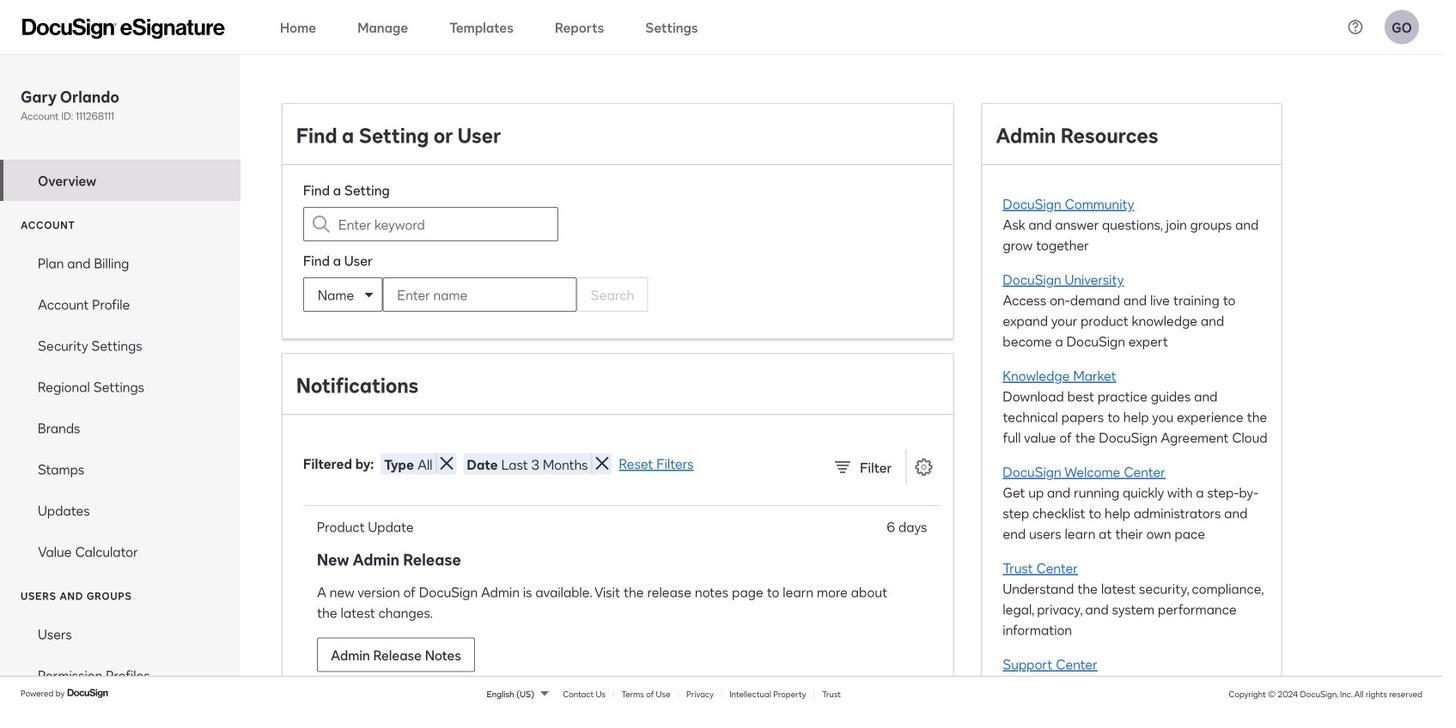 Task type: locate. For each thing, give the bounding box(es) containing it.
docusign admin image
[[22, 18, 225, 39]]

Enter keyword text field
[[338, 208, 523, 241]]



Task type: describe. For each thing, give the bounding box(es) containing it.
Enter name text field
[[384, 278, 542, 311]]

docusign image
[[67, 687, 110, 700]]

users and groups element
[[0, 613, 241, 711]]

account element
[[0, 242, 241, 572]]



Task type: vqa. For each thing, say whether or not it's contained in the screenshot.
Agreement Actions element
no



